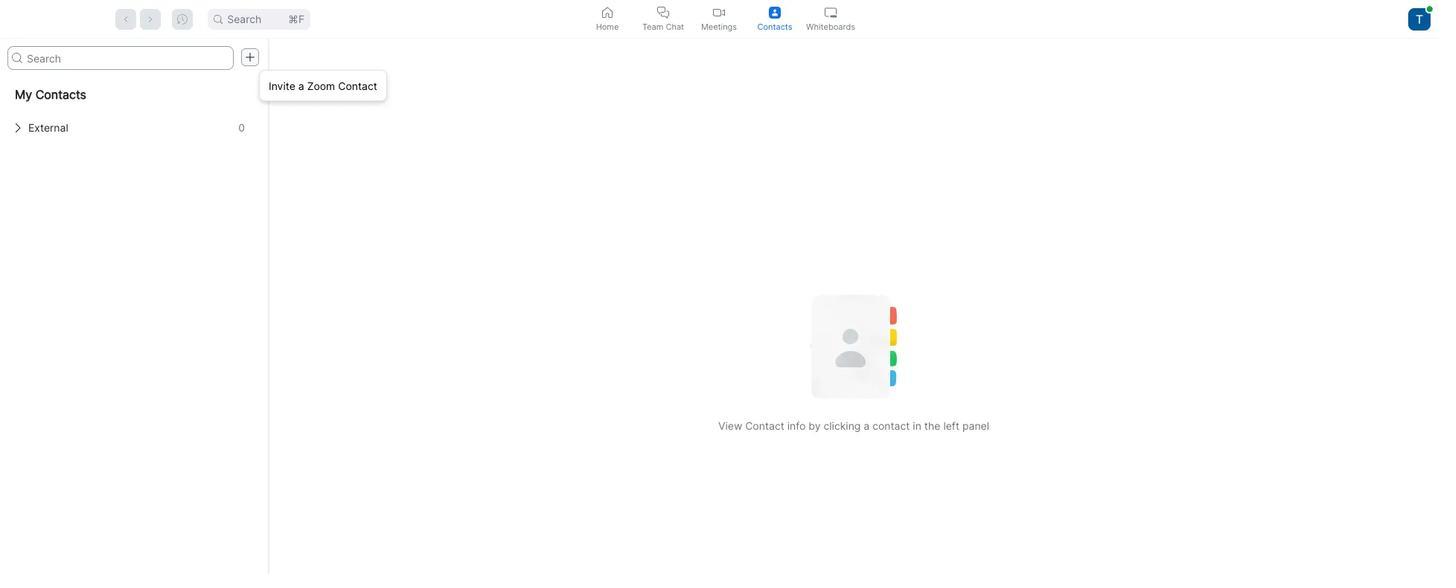 Task type: locate. For each thing, give the bounding box(es) containing it.
1 vertical spatial contact
[[746, 420, 785, 433]]

1 horizontal spatial a
[[864, 420, 870, 433]]

invite a zoom contact
[[269, 79, 378, 92]]

online image
[[1428, 6, 1434, 12]]

view contact info by clicking a contact in the left panel
[[719, 420, 990, 433]]

profile contact image
[[769, 6, 781, 18], [769, 6, 781, 18]]

0 vertical spatial contacts
[[758, 21, 793, 32]]

0 vertical spatial a
[[299, 79, 304, 92]]

search
[[227, 12, 262, 25]]

online image
[[1428, 6, 1434, 12]]

a inside button
[[299, 79, 304, 92]]

contacts
[[758, 21, 793, 32], [35, 87, 86, 102]]

plus small image
[[245, 52, 255, 63]]

left
[[944, 420, 960, 433]]

team chat image
[[658, 6, 670, 18]]

invite
[[269, 79, 296, 92]]

0 horizontal spatial contact
[[338, 79, 378, 92]]

view
[[719, 420, 743, 433]]

meetings button
[[692, 0, 747, 38]]

team chat image
[[658, 6, 670, 18]]

contact
[[873, 420, 910, 433]]

0 vertical spatial contact
[[338, 79, 378, 92]]

tab list
[[580, 0, 859, 38]]

home button
[[580, 0, 636, 38]]

contacts right meetings
[[758, 21, 793, 32]]

contact
[[338, 79, 378, 92], [746, 420, 785, 433]]

a right invite
[[299, 79, 304, 92]]

whiteboard small image
[[825, 6, 837, 18]]

my
[[15, 87, 32, 102]]

0 horizontal spatial a
[[299, 79, 304, 92]]

contacts tab panel
[[0, 39, 1439, 575]]

meetings
[[702, 21, 737, 32]]

0
[[238, 121, 245, 134]]

my contacts heading
[[0, 76, 267, 113]]

clicking
[[824, 420, 861, 433]]

a
[[299, 79, 304, 92], [864, 420, 870, 433]]

home
[[596, 21, 619, 32]]

chevron right image
[[13, 124, 22, 133], [13, 124, 22, 133]]

contacts inside 'button'
[[758, 21, 793, 32]]

tab list containing home
[[580, 0, 859, 38]]

magnifier image
[[214, 15, 223, 23], [214, 15, 223, 23], [12, 53, 22, 63]]

video on image
[[714, 6, 725, 18], [714, 6, 725, 18]]

contact inside tab panel
[[746, 420, 785, 433]]

⌘f
[[288, 12, 305, 25]]

in
[[913, 420, 922, 433]]

1 vertical spatial a
[[864, 420, 870, 433]]

contacts inside 'heading'
[[35, 87, 86, 102]]

home small image
[[602, 6, 614, 18], [602, 6, 614, 18]]

1 vertical spatial contacts
[[35, 87, 86, 102]]

1 horizontal spatial contacts
[[758, 21, 793, 32]]

0 horizontal spatial contacts
[[35, 87, 86, 102]]

1 horizontal spatial contact
[[746, 420, 785, 433]]

plus small image
[[245, 52, 255, 63]]

a right clicking
[[864, 420, 870, 433]]

whiteboards button
[[803, 0, 859, 38]]

contact right zoom
[[338, 79, 378, 92]]

contacts up external
[[35, 87, 86, 102]]

contact left info
[[746, 420, 785, 433]]



Task type: vqa. For each thing, say whether or not it's contained in the screenshot.
Invite a Zoom Contact button
yes



Task type: describe. For each thing, give the bounding box(es) containing it.
contacts button
[[747, 0, 803, 38]]

my contacts tree
[[0, 76, 267, 143]]

invite a zoom contact button
[[263, 74, 383, 98]]

zoom
[[307, 79, 335, 92]]

by
[[809, 420, 821, 433]]

team chat button
[[636, 0, 692, 38]]

team
[[643, 21, 664, 32]]

external
[[28, 121, 68, 134]]

a inside tab panel
[[864, 420, 870, 433]]

info
[[788, 420, 806, 433]]

contact inside button
[[338, 79, 378, 92]]

magnifier image
[[12, 53, 22, 63]]

my contacts grouping, external, 0 items enclose, level 2, 1 of 1, not selected tree item
[[6, 113, 261, 143]]

avatar image
[[1409, 8, 1432, 30]]

the
[[925, 420, 941, 433]]

Search text field
[[7, 46, 234, 70]]

chat
[[666, 21, 685, 32]]

team chat
[[643, 21, 685, 32]]

panel
[[963, 420, 990, 433]]

whiteboards
[[807, 21, 856, 32]]

my contacts
[[15, 87, 86, 102]]

whiteboard small image
[[825, 6, 837, 18]]



